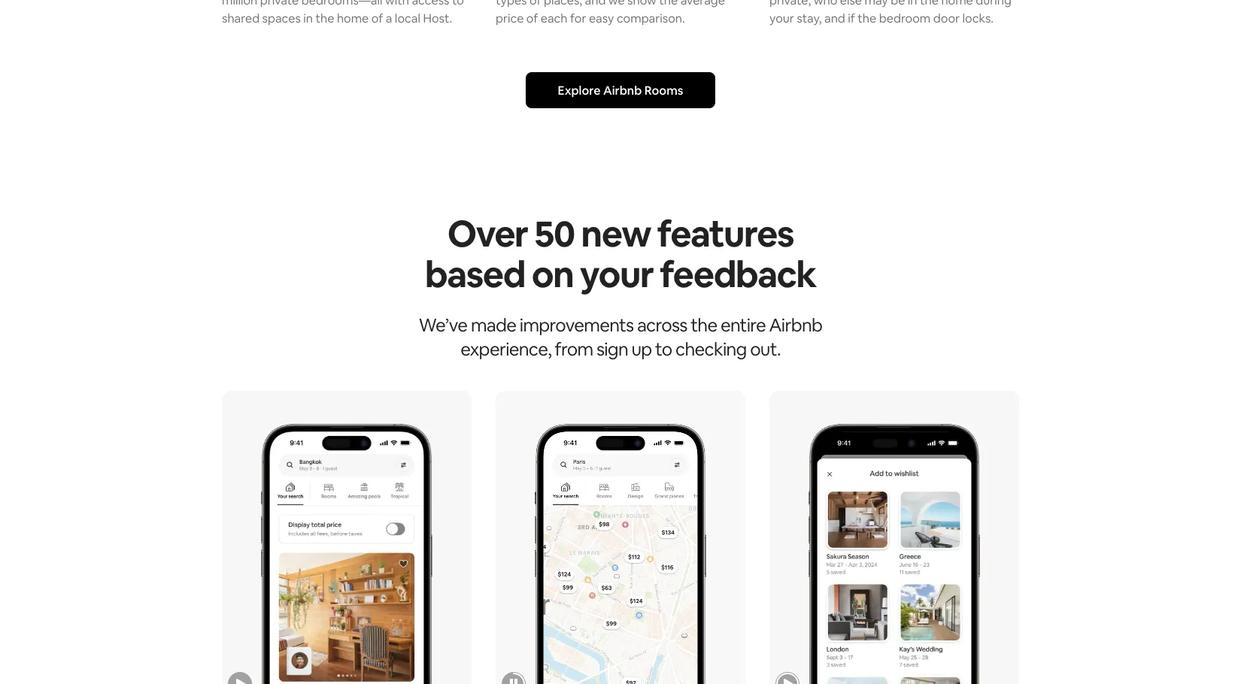 Task type: locate. For each thing, give the bounding box(es) containing it.
your
[[580, 251, 653, 298]]

1 progress bar from the left
[[228, 673, 252, 685]]

airbnb left rooms
[[603, 82, 642, 98]]

airbnb right entire at the top right of the page
[[769, 313, 822, 337]]

on
[[532, 251, 573, 298]]

feedback
[[660, 251, 816, 298]]

airbnb inside we've made improvements across the entire airbnb experience, from sign up to checking out.
[[769, 313, 822, 337]]

0 horizontal spatial airbnb
[[603, 82, 642, 98]]

we've
[[419, 313, 467, 337]]

progress bar for an animation of a phone showing an airbnb rooms listing that highlights the total price of the stay. a pop up window displays the breakdown of the price. element
[[228, 673, 252, 685]]

rooms
[[645, 82, 683, 98]]

an animation zooms in on the airbnb map, searching in paris. multiple pins showing listings with prices are on screen, and surrounding them, smaller pins show where other available listings are located. one listing is selected, and a card displaying details on that listing appears. element
[[496, 391, 746, 685]]

0 vertical spatial airbnb
[[603, 82, 642, 98]]

progress bar
[[228, 673, 252, 685], [502, 673, 526, 685], [776, 673, 800, 685]]

made
[[471, 313, 516, 337]]

airbnb
[[603, 82, 642, 98], [769, 313, 822, 337]]

0 horizontal spatial progress bar
[[228, 673, 252, 685]]

improvements
[[520, 313, 634, 337]]

explore
[[558, 82, 601, 98]]

1 vertical spatial airbnb
[[769, 313, 822, 337]]

over 50 new features based on your feedback
[[425, 210, 816, 298]]

3 progress bar from the left
[[776, 673, 800, 685]]

1 horizontal spatial progress bar
[[502, 673, 526, 685]]

we've made improvements across the entire airbnb experience, from sign up to checking out.
[[419, 313, 822, 361]]

1 horizontal spatial airbnb
[[769, 313, 822, 337]]

sign
[[597, 337, 628, 361]]

2 horizontal spatial progress bar
[[776, 673, 800, 685]]

checking out.
[[676, 337, 781, 361]]

to
[[655, 337, 672, 361]]



Task type: describe. For each thing, give the bounding box(es) containing it.
an animation of a phone showing an airbnb rooms listing that highlights the total price of the stay. a pop up window displays the breakdown of the price. element
[[222, 391, 472, 685]]

up
[[632, 337, 652, 361]]

new
[[581, 210, 651, 257]]

entire
[[721, 313, 766, 337]]

features
[[657, 210, 794, 257]]

based
[[425, 251, 525, 298]]

over
[[447, 210, 528, 257]]

experience,
[[461, 337, 551, 361]]

explore airbnb rooms link
[[526, 72, 715, 108]]

from
[[555, 337, 593, 361]]

the
[[691, 313, 717, 337]]

an animation of a phone shows the 'heart icon' on the corner of an airbnb room listing being tapped. a wishlist screen slides up and the first wishlist, named "sakura season", is tapped to add that listing to the wishlist. element
[[770, 391, 1019, 685]]

across
[[637, 313, 687, 337]]

2 progress bar from the left
[[502, 673, 526, 685]]

explore airbnb rooms
[[558, 82, 683, 98]]

progress bar for an animation of a phone shows the 'heart icon' on the corner of an airbnb room listing being tapped. a wishlist screen slides up and the first wishlist, named "sakura season", is tapped to add that listing to the wishlist. element at the right bottom
[[776, 673, 800, 685]]

50
[[534, 210, 575, 257]]



Task type: vqa. For each thing, say whether or not it's contained in the screenshot.
THE
yes



